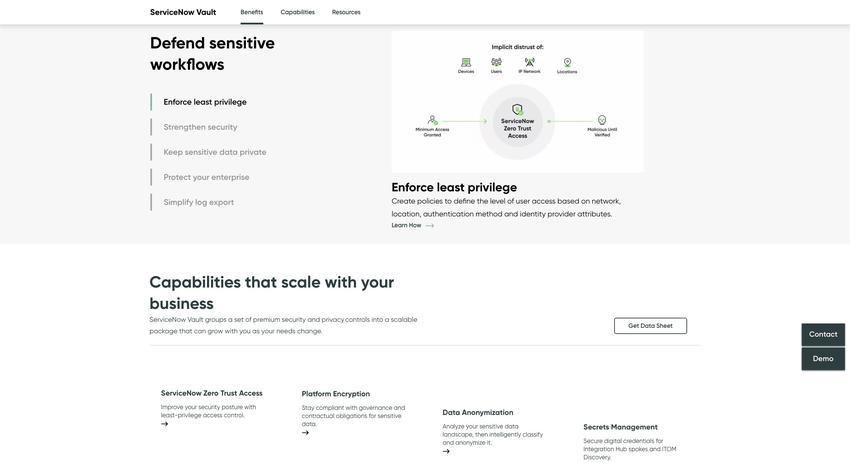 Task type: describe. For each thing, give the bounding box(es) containing it.
contact
[[809, 330, 838, 340]]

grow
[[208, 327, 223, 336]]

provider
[[548, 210, 576, 218]]

change.
[[297, 327, 323, 336]]

benefits
[[241, 8, 263, 16]]

capabilities for capabilities that scale with your business servicenow vault groups a set of premium security and privacy controls into a scalable package that can grow with you as your needs change.
[[150, 272, 241, 293]]

and inside secure digital credentials for integration hub spokes and itom discovery.
[[650, 446, 661, 454]]

platform
[[302, 390, 331, 399]]

secure
[[584, 438, 603, 445]]

0 horizontal spatial data
[[443, 409, 460, 418]]

to
[[445, 197, 452, 206]]

0 vertical spatial security
[[208, 122, 237, 132]]

servicenow vault
[[150, 7, 216, 17]]

keep
[[164, 147, 183, 157]]

servicenow for servicenow zero trust access
[[161, 389, 202, 398]]

your for protect your enterprise
[[193, 173, 209, 182]]

create
[[392, 197, 415, 206]]

encryption
[[333, 390, 370, 399]]

stay
[[302, 405, 314, 412]]

privacy controls
[[322, 316, 370, 324]]

into
[[372, 316, 383, 324]]

scalable
[[391, 316, 417, 324]]

sensitive inside defend sensitive workflows
[[209, 33, 275, 53]]

and inside the capabilities that scale with your business servicenow vault groups a set of premium security and privacy controls into a scalable package that can grow with you as your needs change.
[[308, 316, 320, 324]]

the
[[477, 197, 488, 206]]

servicenow zero trust access
[[161, 389, 263, 398]]

analyze your sensitive data landscape, then intelligently classify and anonymize it.
[[443, 424, 543, 447]]

data inside "analyze your sensitive data landscape, then intelligently classify and anonymize it."
[[505, 424, 519, 431]]

anonymization
[[462, 409, 513, 418]]

benefits link
[[241, 0, 263, 26]]

secure digital credentials for integration hub spokes and itom discovery.
[[584, 438, 677, 462]]

privilege inside improve your security posture with least-privilege access control.
[[178, 412, 202, 420]]

least-
[[161, 412, 178, 420]]

with inside stay compliant with governance and contractual obligations for sensitive data.
[[346, 405, 357, 412]]

1 vertical spatial that
[[179, 327, 192, 336]]

strengthen
[[164, 122, 206, 132]]

1 a from the left
[[228, 316, 233, 324]]

trust
[[221, 389, 237, 398]]

enforce least privilege link
[[150, 94, 268, 111]]

learn how link
[[392, 222, 444, 229]]

improve
[[161, 404, 183, 411]]

on
[[581, 197, 590, 206]]

premium
[[253, 316, 280, 324]]

servicenow inside the capabilities that scale with your business servicenow vault groups a set of premium security and privacy controls into a scalable package that can grow with you as your needs change.
[[150, 316, 186, 324]]

demo link
[[802, 348, 845, 371]]

posture
[[222, 404, 243, 411]]

workflows
[[150, 54, 224, 74]]

itom
[[662, 446, 677, 454]]

access
[[239, 389, 263, 398]]

resources link
[[332, 0, 361, 25]]

strengthen security
[[164, 122, 237, 132]]

defend sensitive workflows
[[150, 33, 275, 74]]

you
[[239, 327, 251, 336]]

location,
[[392, 210, 421, 218]]

define
[[454, 197, 475, 206]]

secrets
[[584, 423, 609, 432]]

simplify log export
[[164, 198, 234, 207]]

learn how
[[392, 222, 423, 229]]

for inside stay compliant with governance and contractual obligations for sensitive data.
[[369, 413, 376, 420]]

capabilities for capabilities
[[281, 8, 315, 16]]

enterprise
[[211, 173, 249, 182]]

vault inside the capabilities that scale with your business servicenow vault groups a set of premium security and privacy controls into a scalable package that can grow with you as your needs change.
[[188, 316, 203, 324]]

policies
[[417, 197, 443, 206]]

1 horizontal spatial that
[[245, 272, 277, 293]]

get
[[629, 323, 639, 330]]

compliant
[[316, 405, 344, 412]]

governance
[[359, 405, 392, 412]]

enforce least privilege create policies to define the level of user access based on network, location, authentication method and identity provider attributes.
[[392, 180, 621, 218]]

spokes
[[629, 446, 648, 454]]

can
[[194, 327, 206, 336]]

enforce for enforce least privilege create policies to define the level of user access based on network, location, authentication method and identity provider attributes.
[[392, 180, 434, 195]]

of inside the capabilities that scale with your business servicenow vault groups a set of premium security and privacy controls into a scalable package that can grow with you as your needs change.
[[245, 316, 252, 324]]

anonymize
[[455, 440, 486, 447]]

how
[[409, 222, 421, 229]]

stay compliant with governance and contractual obligations for sensitive data.
[[302, 405, 405, 428]]

security inside the capabilities that scale with your business servicenow vault groups a set of premium security and privacy controls into a scalable package that can grow with you as your needs change.
[[282, 316, 306, 324]]

improve your security posture with least-privilege access control.
[[161, 404, 256, 420]]

2 a from the left
[[385, 316, 389, 324]]

private
[[240, 147, 266, 157]]

and inside enforce least privilege create policies to define the level of user access based on network, location, authentication method and identity provider attributes.
[[504, 210, 518, 218]]



Task type: vqa. For each thing, say whether or not it's contained in the screenshot.
Secure digital credentials for Integration Hub spokes and ITOM Discovery.
yes



Task type: locate. For each thing, give the bounding box(es) containing it.
1 vertical spatial capabilities
[[150, 272, 241, 293]]

simplify
[[164, 198, 193, 207]]

1 horizontal spatial access
[[532, 197, 556, 206]]

0 vertical spatial least
[[194, 97, 212, 107]]

least up 'strengthen security'
[[194, 97, 212, 107]]

data
[[641, 323, 655, 330], [443, 409, 460, 418]]

groups
[[205, 316, 227, 324]]

resources
[[332, 8, 361, 16]]

servicenow up defend
[[150, 7, 194, 17]]

simplify log export link
[[150, 194, 268, 211]]

intelligently
[[490, 432, 521, 439]]

hub
[[616, 446, 627, 454]]

1 vertical spatial least
[[437, 180, 465, 195]]

security up keep sensitive data private
[[208, 122, 237, 132]]

1 vertical spatial enforce
[[392, 180, 434, 195]]

that
[[245, 272, 277, 293], [179, 327, 192, 336]]

enforce up create
[[392, 180, 434, 195]]

enforce
[[164, 97, 192, 107], [392, 180, 434, 195]]

privilege inside enforce least privilege create policies to define the level of user access based on network, location, authentication method and identity provider attributes.
[[468, 180, 517, 195]]

2 horizontal spatial privilege
[[468, 180, 517, 195]]

your for improve your security posture with least-privilege access control.
[[185, 404, 197, 411]]

discovery.
[[584, 455, 611, 462]]

2 vertical spatial servicenow
[[161, 389, 202, 398]]

method
[[476, 210, 503, 218]]

servicenow up the improve
[[161, 389, 202, 398]]

1 vertical spatial servicenow
[[150, 316, 186, 324]]

0 horizontal spatial of
[[245, 316, 252, 324]]

0 vertical spatial access
[[532, 197, 556, 206]]

as
[[252, 327, 260, 336]]

1 horizontal spatial enforce
[[392, 180, 434, 195]]

enforce for enforce least privilege
[[164, 97, 192, 107]]

0 vertical spatial enforce
[[164, 97, 192, 107]]

0 vertical spatial servicenow
[[150, 7, 194, 17]]

capabilities inside the capabilities that scale with your business servicenow vault groups a set of premium security and privacy controls into a scalable package that can grow with you as your needs change.
[[150, 272, 241, 293]]

level
[[490, 197, 506, 206]]

1 horizontal spatial of
[[507, 197, 514, 206]]

0 vertical spatial vault
[[197, 7, 216, 17]]

management
[[611, 423, 658, 432]]

keep sensitive data private
[[164, 147, 266, 157]]

1 horizontal spatial for
[[656, 438, 663, 445]]

contact link
[[802, 324, 845, 346]]

and right governance
[[394, 405, 405, 412]]

1 vertical spatial data
[[505, 424, 519, 431]]

servicenow for servicenow vault
[[150, 7, 194, 17]]

enforce least privilege
[[164, 97, 247, 107]]

digital
[[604, 438, 622, 445]]

sensitive up then
[[480, 424, 503, 431]]

0 horizontal spatial capabilities
[[150, 272, 241, 293]]

capabilities that scale with your business servicenow vault groups a set of premium security and privacy controls into a scalable package that can grow with you as your needs change.
[[150, 272, 417, 336]]

your
[[193, 173, 209, 182], [361, 272, 394, 293], [261, 327, 275, 336], [185, 404, 197, 411], [466, 424, 478, 431]]

a left set
[[228, 316, 233, 324]]

package
[[150, 327, 178, 336]]

servicenow up package
[[150, 316, 186, 324]]

business
[[150, 293, 214, 314]]

demo
[[813, 355, 834, 364]]

network,
[[592, 197, 621, 206]]

vault
[[197, 7, 216, 17], [188, 316, 203, 324]]

your inside "link"
[[193, 173, 209, 182]]

sensitive down 'strengthen security'
[[185, 147, 217, 157]]

data left private
[[219, 147, 238, 157]]

1 horizontal spatial privilege
[[214, 97, 247, 107]]

privilege up level
[[468, 180, 517, 195]]

data up intelligently
[[505, 424, 519, 431]]

get data sheet link
[[614, 318, 687, 335]]

security
[[208, 122, 237, 132], [282, 316, 306, 324], [198, 404, 220, 411]]

with
[[325, 272, 357, 293], [225, 327, 238, 336], [244, 404, 256, 411], [346, 405, 357, 412]]

landscape,
[[443, 432, 474, 439]]

enforce up strengthen at top left
[[164, 97, 192, 107]]

set
[[234, 316, 244, 324]]

access inside enforce least privilege create policies to define the level of user access based on network, location, authentication method and identity provider attributes.
[[532, 197, 556, 206]]

data.
[[302, 421, 317, 428]]

secrets management
[[584, 423, 658, 432]]

security down zero
[[198, 404, 220, 411]]

least
[[194, 97, 212, 107], [437, 180, 465, 195]]

access up the identity
[[532, 197, 556, 206]]

0 vertical spatial data
[[219, 147, 238, 157]]

contractual
[[302, 413, 334, 420]]

capabilities link
[[281, 0, 315, 25]]

access down posture on the bottom left
[[203, 412, 222, 420]]

sensitive inside stay compliant with governance and contractual obligations for sensitive data.
[[378, 413, 402, 420]]

keep sensitive data private link
[[150, 144, 268, 161]]

of left 'user'
[[507, 197, 514, 206]]

get data sheet
[[629, 323, 673, 330]]

1 vertical spatial privilege
[[468, 180, 517, 195]]

least for enforce least privilege
[[194, 97, 212, 107]]

0 horizontal spatial that
[[179, 327, 192, 336]]

sheet
[[657, 323, 673, 330]]

0 vertical spatial for
[[369, 413, 376, 420]]

least inside enforce least privilege create policies to define the level of user access based on network, location, authentication method and identity provider attributes.
[[437, 180, 465, 195]]

security up needs on the bottom left of the page
[[282, 316, 306, 324]]

1 horizontal spatial data
[[641, 323, 655, 330]]

0 vertical spatial privilege
[[214, 97, 247, 107]]

1 vertical spatial data
[[443, 409, 460, 418]]

scale
[[281, 272, 321, 293]]

strengthen security link
[[150, 119, 268, 136]]

a right into
[[385, 316, 389, 324]]

attributes.
[[578, 210, 612, 218]]

privilege for enforce least privilege create policies to define the level of user access based on network, location, authentication method and identity provider attributes.
[[468, 180, 517, 195]]

and down 'user'
[[504, 210, 518, 218]]

log
[[195, 198, 207, 207]]

sensitive inside "analyze your sensitive data landscape, then intelligently classify and anonymize it."
[[480, 424, 503, 431]]

least for enforce least privilege create policies to define the level of user access based on network, location, authentication method and identity provider attributes.
[[437, 180, 465, 195]]

0 horizontal spatial least
[[194, 97, 212, 107]]

then
[[475, 432, 488, 439]]

1 vertical spatial security
[[282, 316, 306, 324]]

0 vertical spatial capabilities
[[281, 8, 315, 16]]

export
[[209, 198, 234, 207]]

0 horizontal spatial a
[[228, 316, 233, 324]]

analyze
[[443, 424, 464, 431]]

1 vertical spatial access
[[203, 412, 222, 420]]

control.
[[224, 412, 245, 420]]

0 horizontal spatial for
[[369, 413, 376, 420]]

privilege for enforce least privilege
[[214, 97, 247, 107]]

1 vertical spatial of
[[245, 316, 252, 324]]

authentication
[[423, 210, 474, 218]]

needs
[[276, 327, 296, 336]]

defend
[[150, 33, 205, 53]]

platform encryption
[[302, 390, 370, 399]]

security inside improve your security posture with least-privilege access control.
[[198, 404, 220, 411]]

for down governance
[[369, 413, 376, 420]]

your inside improve your security posture with least-privilege access control.
[[185, 404, 197, 411]]

with inside improve your security posture with least-privilege access control.
[[244, 404, 256, 411]]

data right get
[[641, 323, 655, 330]]

2 vertical spatial privilege
[[178, 412, 202, 420]]

it.
[[487, 440, 492, 447]]

1 vertical spatial for
[[656, 438, 663, 445]]

reduce attack surface and boost productivity image
[[392, 24, 644, 179]]

enforce inside enforce least privilege create policies to define the level of user access based on network, location, authentication method and identity provider attributes.
[[392, 180, 434, 195]]

classify
[[523, 432, 543, 439]]

identity
[[520, 210, 546, 218]]

data up analyze
[[443, 409, 460, 418]]

least up to
[[437, 180, 465, 195]]

sensitive down benefits link
[[209, 33, 275, 53]]

0 vertical spatial that
[[245, 272, 277, 293]]

learn
[[392, 222, 408, 229]]

of inside enforce least privilege create policies to define the level of user access based on network, location, authentication method and identity provider attributes.
[[507, 197, 514, 206]]

0 horizontal spatial data
[[219, 147, 238, 157]]

sensitive down governance
[[378, 413, 402, 420]]

0 horizontal spatial access
[[203, 412, 222, 420]]

and inside stay compliant with governance and contractual obligations for sensitive data.
[[394, 405, 405, 412]]

1 horizontal spatial a
[[385, 316, 389, 324]]

and up the change.
[[308, 316, 320, 324]]

your for analyze your sensitive data landscape, then intelligently classify and anonymize it.
[[466, 424, 478, 431]]

data
[[219, 147, 238, 157], [505, 424, 519, 431]]

for up itom
[[656, 438, 663, 445]]

of
[[507, 197, 514, 206], [245, 316, 252, 324]]

your inside "analyze your sensitive data landscape, then intelligently classify and anonymize it."
[[466, 424, 478, 431]]

protect your enterprise
[[164, 173, 249, 182]]

based
[[558, 197, 579, 206]]

and left itom
[[650, 446, 661, 454]]

0 vertical spatial of
[[507, 197, 514, 206]]

1 horizontal spatial data
[[505, 424, 519, 431]]

privilege down the improve
[[178, 412, 202, 420]]

1 vertical spatial vault
[[188, 316, 203, 324]]

0 horizontal spatial privilege
[[178, 412, 202, 420]]

integration
[[584, 446, 614, 454]]

user
[[516, 197, 530, 206]]

protect
[[164, 173, 191, 182]]

access inside improve your security posture with least-privilege access control.
[[203, 412, 222, 420]]

protect your enterprise link
[[150, 169, 268, 186]]

0 vertical spatial data
[[641, 323, 655, 330]]

credentials
[[623, 438, 654, 445]]

for inside secure digital credentials for integration hub spokes and itom discovery.
[[656, 438, 663, 445]]

1 horizontal spatial least
[[437, 180, 465, 195]]

2 vertical spatial security
[[198, 404, 220, 411]]

and down landscape,
[[443, 440, 454, 447]]

obligations
[[336, 413, 367, 420]]

0 horizontal spatial enforce
[[164, 97, 192, 107]]

of right set
[[245, 316, 252, 324]]

data anonymization
[[443, 409, 513, 418]]

1 horizontal spatial capabilities
[[281, 8, 315, 16]]

privilege up strengthen security link
[[214, 97, 247, 107]]

and inside "analyze your sensitive data landscape, then intelligently classify and anonymize it."
[[443, 440, 454, 447]]



